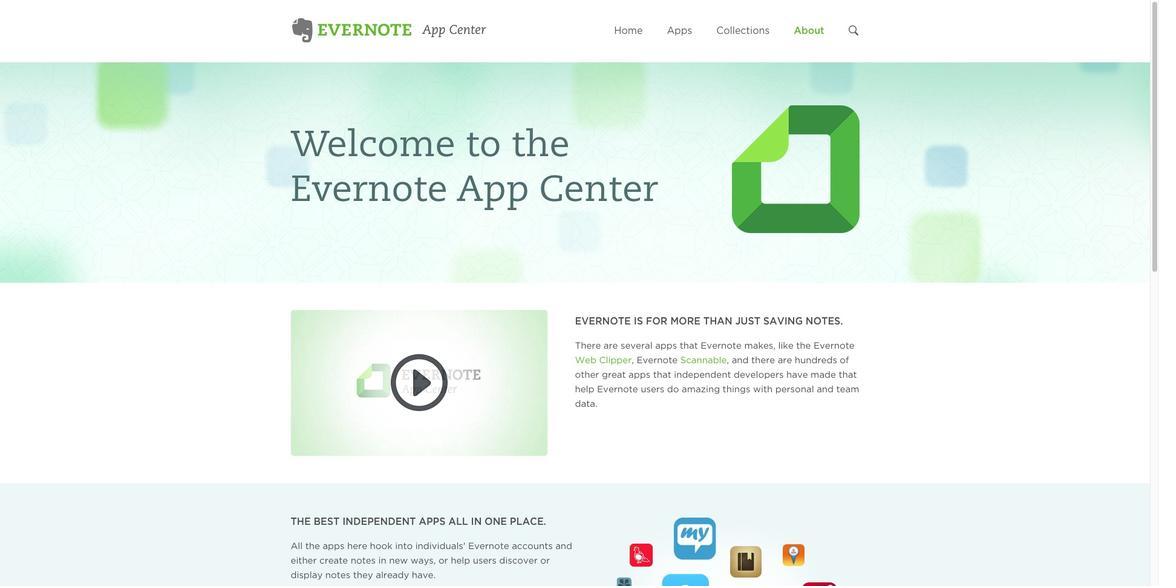 Task type: describe. For each thing, give the bounding box(es) containing it.
notes.
[[806, 317, 844, 326]]

home link
[[615, 27, 643, 41]]

the best independent apps all in one place.
[[291, 518, 547, 527]]

one
[[485, 518, 507, 527]]

web clipper , evernote scannable
[[575, 357, 727, 364]]

2 horizontal spatial and
[[817, 386, 834, 394]]

amazing
[[682, 386, 720, 394]]

evernote up of at the bottom right of page
[[814, 342, 855, 350]]

scannable
[[681, 357, 727, 364]]

app cloud image
[[615, 518, 838, 586]]

evernote up there on the bottom
[[575, 317, 631, 326]]

evernote app center image
[[291, 310, 548, 456]]

users inside all the apps here hook into individuals' evernote accounts and either create notes in new ways, or help users discover or display notes they already have.
[[473, 557, 497, 565]]

display
[[291, 571, 323, 579]]

there are several apps that evernote makes, like the evernote
[[575, 342, 855, 350]]

clipper
[[600, 357, 632, 364]]

apps up web clipper , evernote scannable
[[656, 342, 678, 350]]

collections link
[[717, 27, 770, 41]]

collections
[[717, 27, 770, 36]]

to
[[466, 128, 502, 165]]

hook
[[370, 542, 393, 550]]

evernote image
[[291, 17, 412, 44]]

saving
[[764, 317, 803, 326]]

more
[[671, 317, 701, 326]]

all
[[291, 542, 303, 550]]

apps inside all the apps here hook into individuals' evernote accounts and either create notes in new ways, or help users discover or display notes they already have.
[[323, 542, 345, 550]]

1 vertical spatial notes
[[326, 571, 351, 579]]

0 vertical spatial notes
[[351, 557, 376, 565]]

made
[[811, 371, 837, 379]]

1 , from the left
[[632, 357, 634, 364]]

about link
[[794, 27, 825, 41]]

apps
[[667, 27, 693, 36]]

web
[[575, 357, 597, 364]]

do
[[668, 386, 680, 394]]

, and there are hundreds of other great apps that independent developers have made that help evernote users do amazing things with personal and team data.
[[575, 357, 860, 408]]

0 horizontal spatial that
[[654, 371, 672, 379]]

0 horizontal spatial independent
[[343, 518, 416, 527]]

discover
[[500, 557, 538, 565]]

into
[[395, 542, 413, 550]]

evernote inside all the apps here hook into individuals' evernote accounts and either create notes in new ways, or help users discover or display notes they already have.
[[469, 542, 510, 550]]

the inside welcome to the evernote app center
[[512, 128, 570, 165]]

app center
[[423, 24, 486, 37]]

2 horizontal spatial the
[[797, 342, 812, 350]]

web clipper link
[[575, 357, 632, 364]]

users inside , and there are hundreds of other great apps that independent developers have made that help evernote users do amazing things with personal and team data.
[[641, 386, 665, 394]]

independent inside , and there are hundreds of other great apps that independent developers have made that help evernote users do amazing things with personal and team data.
[[675, 371, 732, 379]]

have
[[787, 371, 809, 379]]

they
[[353, 571, 373, 579]]

welcome
[[291, 128, 456, 165]]

individuals'
[[416, 542, 466, 550]]



Task type: vqa. For each thing, say whether or not it's contained in the screenshot.
bottommost Translator
no



Task type: locate. For each thing, give the bounding box(es) containing it.
apps link
[[667, 27, 693, 41]]

makes,
[[745, 342, 776, 350]]

that up scannable link
[[680, 342, 698, 350]]

create
[[320, 557, 348, 565]]

0 vertical spatial in
[[471, 518, 482, 527]]

team
[[837, 386, 860, 394]]

help up data.
[[575, 386, 595, 394]]

there
[[575, 342, 601, 350]]

evernote down 'great'
[[598, 386, 639, 394]]

hundreds
[[795, 357, 838, 364]]

that
[[680, 342, 698, 350], [654, 371, 672, 379], [839, 371, 858, 379]]

evernote down welcome
[[291, 173, 448, 209]]

2 vertical spatial the
[[306, 542, 320, 550]]

for
[[646, 317, 668, 326]]

0 vertical spatial users
[[641, 386, 665, 394]]

independent up hook
[[343, 518, 416, 527]]

place.
[[510, 518, 547, 527]]

new
[[389, 557, 408, 565]]

1 horizontal spatial users
[[641, 386, 665, 394]]

2 , from the left
[[727, 357, 730, 364]]

notes down create on the left bottom
[[326, 571, 351, 579]]

1 horizontal spatial that
[[680, 342, 698, 350]]

1 horizontal spatial or
[[541, 557, 550, 565]]

2 or from the left
[[541, 557, 550, 565]]

notes
[[351, 557, 376, 565], [326, 571, 351, 579]]

the
[[291, 518, 311, 527]]

like
[[779, 342, 794, 350]]

0 vertical spatial help
[[575, 386, 595, 394]]

evernote app center logo image
[[732, 105, 860, 233]]

evernote
[[291, 173, 448, 209], [575, 317, 631, 326], [701, 342, 742, 350], [814, 342, 855, 350], [637, 357, 678, 364], [598, 386, 639, 394], [469, 542, 510, 550]]

evernote down one
[[469, 542, 510, 550]]

evernote inside welcome to the evernote app center
[[291, 173, 448, 209]]

have.
[[412, 571, 436, 579]]

2 horizontal spatial that
[[839, 371, 858, 379]]

0 horizontal spatial center
[[449, 24, 486, 37]]

, down there are several apps that evernote makes, like the evernote
[[727, 357, 730, 364]]

either
[[291, 557, 317, 565]]

1 vertical spatial independent
[[343, 518, 416, 527]]

data.
[[575, 400, 598, 408]]

evernote is for more than just saving notes.
[[575, 317, 844, 326]]

0 horizontal spatial or
[[439, 557, 448, 565]]

the right to
[[512, 128, 570, 165]]

several
[[621, 342, 653, 350]]

1 horizontal spatial ,
[[727, 357, 730, 364]]

scannable link
[[681, 357, 727, 364]]

help inside , and there are hundreds of other great apps that independent developers have made that help evernote users do amazing things with personal and team data.
[[575, 386, 595, 394]]

home
[[615, 27, 643, 36]]

with
[[754, 386, 773, 394]]

other
[[575, 371, 600, 379]]

1 horizontal spatial app
[[457, 173, 529, 209]]

1 vertical spatial are
[[778, 357, 793, 364]]

already
[[376, 571, 409, 579]]

evernote down several
[[637, 357, 678, 364]]

1 horizontal spatial independent
[[675, 371, 732, 379]]

or down accounts
[[541, 557, 550, 565]]

1 vertical spatial users
[[473, 557, 497, 565]]

accounts
[[512, 542, 553, 550]]

is
[[634, 317, 644, 326]]

here
[[347, 542, 368, 550]]

things
[[723, 386, 751, 394]]

2 vertical spatial and
[[556, 542, 573, 550]]

0 vertical spatial are
[[604, 342, 618, 350]]

users
[[641, 386, 665, 394], [473, 557, 497, 565]]

help down individuals'
[[451, 557, 471, 565]]

0 vertical spatial app
[[423, 24, 446, 37]]

and down made
[[817, 386, 834, 394]]

about
[[794, 27, 825, 36]]

there
[[752, 357, 776, 364]]

1 vertical spatial and
[[817, 386, 834, 394]]

in inside all the apps here hook into individuals' evernote accounts and either create notes in new ways, or help users discover or display notes they already have.
[[379, 557, 387, 565]]

,
[[632, 357, 634, 364], [727, 357, 730, 364]]

1 vertical spatial the
[[797, 342, 812, 350]]

and left there
[[732, 357, 749, 364]]

0 horizontal spatial are
[[604, 342, 618, 350]]

best
[[314, 518, 340, 527]]

and right accounts
[[556, 542, 573, 550]]

0 vertical spatial and
[[732, 357, 749, 364]]

in
[[471, 518, 482, 527], [379, 557, 387, 565]]

the
[[512, 128, 570, 165], [797, 342, 812, 350], [306, 542, 320, 550]]

1 horizontal spatial and
[[732, 357, 749, 364]]

ways,
[[411, 557, 436, 565]]

apps
[[656, 342, 678, 350], [629, 371, 651, 379], [419, 518, 446, 527], [323, 542, 345, 550]]

1 horizontal spatial the
[[512, 128, 570, 165]]

the right like
[[797, 342, 812, 350]]

the inside all the apps here hook into individuals' evernote accounts and either create notes in new ways, or help users discover or display notes they already have.
[[306, 542, 320, 550]]

and
[[732, 357, 749, 364], [817, 386, 834, 394], [556, 542, 573, 550]]

all the apps here hook into individuals' evernote accounts and either create notes in new ways, or help users discover or display notes they already have.
[[291, 542, 573, 579]]

apps inside , and there are hundreds of other great apps that independent developers have made that help evernote users do amazing things with personal and team data.
[[629, 371, 651, 379]]

1 horizontal spatial in
[[471, 518, 482, 527]]

help inside all the apps here hook into individuals' evernote accounts and either create notes in new ways, or help users discover or display notes they already have.
[[451, 557, 471, 565]]

and inside all the apps here hook into individuals' evernote accounts and either create notes in new ways, or help users discover or display notes they already have.
[[556, 542, 573, 550]]

app inside welcome to the evernote app center
[[457, 173, 529, 209]]

are down like
[[778, 357, 793, 364]]

, inside , and there are hundreds of other great apps that independent developers have made that help evernote users do amazing things with personal and team data.
[[727, 357, 730, 364]]

0 vertical spatial the
[[512, 128, 570, 165]]

evernote up scannable link
[[701, 342, 742, 350]]

great
[[602, 371, 626, 379]]

0 vertical spatial center
[[449, 24, 486, 37]]

0 vertical spatial independent
[[675, 371, 732, 379]]

1 vertical spatial help
[[451, 557, 471, 565]]

developers
[[734, 371, 784, 379]]

0 horizontal spatial in
[[379, 557, 387, 565]]

welcome to the evernote app center
[[291, 128, 659, 209]]

independent down scannable link
[[675, 371, 732, 379]]

1 horizontal spatial help
[[575, 386, 595, 394]]

0 horizontal spatial users
[[473, 557, 497, 565]]

notes up they
[[351, 557, 376, 565]]

1 or from the left
[[439, 557, 448, 565]]

, down several
[[632, 357, 634, 364]]

all
[[449, 518, 468, 527]]

in down hook
[[379, 557, 387, 565]]

app
[[423, 24, 446, 37], [457, 173, 529, 209]]

0 horizontal spatial ,
[[632, 357, 634, 364]]

independent
[[675, 371, 732, 379], [343, 518, 416, 527]]

users left "do"
[[641, 386, 665, 394]]

1 vertical spatial app
[[457, 173, 529, 209]]

center inside welcome to the evernote app center
[[539, 173, 659, 209]]

0 horizontal spatial app
[[423, 24, 446, 37]]

apps down web clipper , evernote scannable
[[629, 371, 651, 379]]

center
[[449, 24, 486, 37], [539, 173, 659, 209]]

users left 'discover'
[[473, 557, 497, 565]]

apps up individuals'
[[419, 518, 446, 527]]

1 horizontal spatial are
[[778, 357, 793, 364]]

0 horizontal spatial the
[[306, 542, 320, 550]]

of
[[840, 357, 850, 364]]

personal
[[776, 386, 815, 394]]

the right the all
[[306, 542, 320, 550]]

0 horizontal spatial help
[[451, 557, 471, 565]]

are
[[604, 342, 618, 350], [778, 357, 793, 364]]

are inside , and there are hundreds of other great apps that independent developers have made that help evernote users do amazing things with personal and team data.
[[778, 357, 793, 364]]

1 vertical spatial center
[[539, 173, 659, 209]]

0 horizontal spatial and
[[556, 542, 573, 550]]

that up "do"
[[654, 371, 672, 379]]

evernote inside , and there are hundreds of other great apps that independent developers have made that help evernote users do amazing things with personal and team data.
[[598, 386, 639, 394]]

or
[[439, 557, 448, 565], [541, 557, 550, 565]]

than
[[704, 317, 733, 326]]

are up clipper
[[604, 342, 618, 350]]

in right all
[[471, 518, 482, 527]]

help
[[575, 386, 595, 394], [451, 557, 471, 565]]

just
[[736, 317, 761, 326]]

or down individuals'
[[439, 557, 448, 565]]

apps up create on the left bottom
[[323, 542, 345, 550]]

1 vertical spatial in
[[379, 557, 387, 565]]

1 horizontal spatial center
[[539, 173, 659, 209]]

that up 'team'
[[839, 371, 858, 379]]



